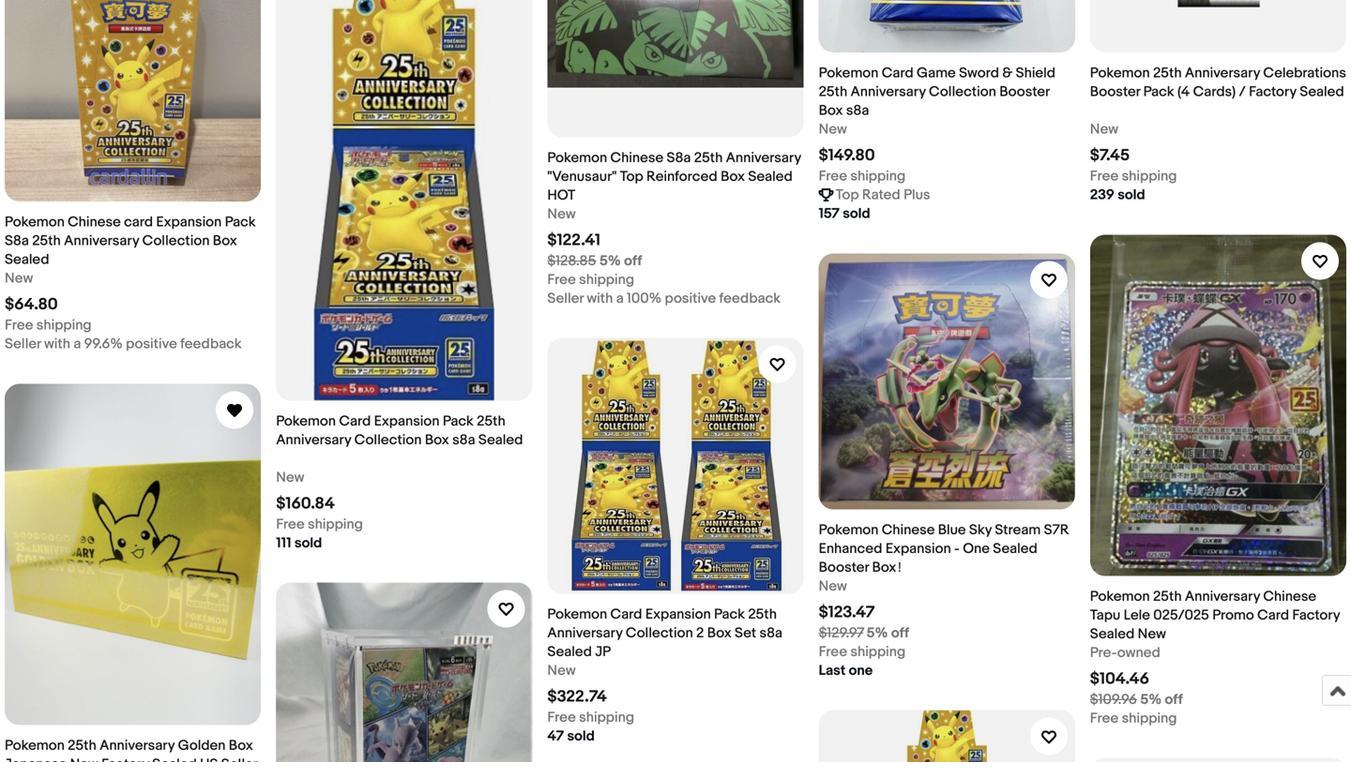 Task type: vqa. For each thing, say whether or not it's contained in the screenshot.
FEEDBACK to the top
yes



Task type: locate. For each thing, give the bounding box(es) containing it.
pokemon up enhanced
[[819, 522, 879, 539]]

2 horizontal spatial s8a
[[846, 102, 869, 119]]

25th inside pokemon card expansion pack 25th anniversary collection box s8a sealed
[[477, 413, 506, 430]]

1 vertical spatial with
[[44, 336, 70, 353]]

cards)
[[1193, 83, 1236, 100]]

pokemon up $7.45 text field
[[1090, 65, 1150, 82]]

0 horizontal spatial s8a
[[452, 432, 475, 449]]

2 vertical spatial free shipping text field
[[547, 709, 634, 728]]

$149.80 text field
[[819, 146, 875, 166]]

free shipping text field for $149.80
[[819, 167, 906, 186]]

pokemon inside pokemon 25th anniversary chinese tapu lele 025/025 promo card factory sealed new pre-owned $104.46 $109.96 5% off free shipping
[[1090, 589, 1150, 606]]

25th inside pokemon card game sword & shield 25th anniversary collection booster box s8a new $149.80 free shipping
[[819, 83, 848, 100]]

a left 99.6%
[[74, 336, 81, 353]]

celebrations
[[1263, 65, 1346, 82]]

new text field up $123.47
[[819, 578, 847, 596]]

$128.85
[[547, 253, 596, 270]]

card inside pokemon 25th anniversary chinese tapu lele 025/025 promo card factory sealed new pre-owned $104.46 $109.96 5% off free shipping
[[1258, 608, 1289, 625]]

0 vertical spatial a
[[616, 291, 624, 307]]

free inside pokemon chinese card expansion pack s8a 25th anniversary collection box sealed new $64.80 free shipping seller with a 99.6% positive feedback
[[5, 317, 33, 334]]

new up $123.47
[[819, 579, 847, 596]]

shipping up "rated"
[[851, 168, 906, 185]]

157
[[819, 205, 840, 222]]

free down $64.80
[[5, 317, 33, 334]]

sold right 111
[[295, 535, 322, 552]]

positive right the 100%
[[665, 291, 716, 307]]

collection inside pokemon card expansion pack 25th anniversary collection 2 box set s8a sealed jp new $322.74 free shipping 47 sold
[[626, 626, 693, 642]]

0 vertical spatial positive
[[665, 291, 716, 307]]

with left 99.6%
[[44, 336, 70, 353]]

$7.45 text field
[[1090, 146, 1130, 166]]

25th inside pokemon 25th anniversary celebrations booster pack (4 cards)  / factory sealed
[[1153, 65, 1182, 82]]

factory right promo
[[1293, 608, 1340, 625]]

1 vertical spatial feedback
[[180, 336, 242, 353]]

free shipping text field down '$322.74'
[[547, 709, 634, 728]]

1 horizontal spatial 5%
[[867, 626, 888, 642]]

0 horizontal spatial a
[[74, 336, 81, 353]]

pokemon inside pokemon card game sword & shield 25th anniversary collection booster box s8a new $149.80 free shipping
[[819, 65, 879, 82]]

a inside pokemon chinese card expansion pack s8a 25th anniversary collection box sealed new $64.80 free shipping seller with a 99.6% positive feedback
[[74, 336, 81, 353]]

anniversary inside pokemon card expansion pack 25th anniversary collection box s8a sealed
[[276, 432, 351, 449]]

Pre-owned text field
[[1090, 644, 1161, 663]]

pokemon up jp at the bottom left
[[547, 607, 607, 624]]

new up $64.80 text box
[[5, 270, 33, 287]]

Free shipping text field
[[819, 167, 906, 186], [1090, 167, 1177, 186], [547, 271, 634, 290], [276, 516, 363, 534], [1090, 710, 1177, 729]]

pack inside pokemon 25th anniversary celebrations booster pack (4 cards)  / factory sealed
[[1144, 83, 1174, 100]]

new up $149.80 text field
[[819, 121, 847, 138]]

111
[[276, 535, 291, 552]]

1 vertical spatial factory
[[1293, 608, 1340, 625]]

off
[[624, 253, 642, 270], [891, 626, 909, 642], [1165, 692, 1183, 709]]

/
[[1239, 83, 1246, 100]]

2
[[696, 626, 704, 642]]

card inside pokemon card expansion pack 25th anniversary collection 2 box set s8a sealed jp new $322.74 free shipping 47 sold
[[610, 607, 642, 624]]

anniversary left golden
[[100, 738, 175, 755]]

pokemon inside pokemon 25th anniversary celebrations booster pack (4 cards)  / factory sealed
[[1090, 65, 1150, 82]]

anniversary inside pokemon card expansion pack 25th anniversary collection 2 box set s8a sealed jp new $322.74 free shipping 47 sold
[[547, 626, 623, 642]]

pokemon up $149.80 text field
[[819, 65, 879, 82]]

pokemon card game sword & shield 25th anniversary collection booster box s8a new $149.80 free shipping
[[819, 65, 1056, 185]]

booster down enhanced
[[819, 560, 869, 577]]

new inside pokemon chinese blue sky stream s7r enhanced expansion - one sealed booster box！ new $123.47 $129.97 5% off free shipping last one
[[819, 579, 847, 596]]

sealed
[[1300, 83, 1344, 100], [748, 169, 793, 185], [5, 251, 49, 268], [479, 432, 523, 449], [993, 541, 1038, 558], [1090, 627, 1135, 643], [547, 644, 592, 661], [152, 757, 197, 763]]

expansion inside pokemon card expansion pack 25th anniversary collection box s8a sealed
[[374, 413, 440, 430]]

Last one text field
[[819, 662, 873, 681]]

s8a up $64.80 text box
[[5, 233, 29, 250]]

free down $128.85 on the left top of the page
[[547, 272, 576, 289]]

sealed inside pokemon chinese blue sky stream s7r enhanced expansion - one sealed booster box！ new $123.47 $129.97 5% off free shipping last one
[[993, 541, 1038, 558]]

pokemon 25th anniversary celebrations booster pack (4 cards)  / factory sealed
[[1090, 65, 1346, 100]]

1 horizontal spatial feedback
[[719, 291, 781, 307]]

factory
[[1249, 83, 1297, 100], [1293, 608, 1340, 625], [102, 757, 149, 763]]

1 horizontal spatial s8a
[[760, 626, 783, 642]]

sealed inside pokemon 25th anniversary celebrations booster pack (4 cards)  / factory sealed
[[1300, 83, 1344, 100]]

1 horizontal spatial off
[[891, 626, 909, 642]]

shipping down previous price $129.97 5% off text box
[[851, 644, 906, 661]]

new inside pokemon chinese s8a 25th anniversary "venusaur" top reinforced box sealed hot new $122.41 $128.85 5% off free shipping seller with a 100% positive feedback
[[547, 206, 576, 223]]

pre-
[[1090, 645, 1117, 662]]

1 horizontal spatial free shipping text field
[[547, 709, 634, 728]]

top
[[620, 169, 643, 185], [836, 187, 859, 204]]

chinese
[[610, 150, 664, 167], [68, 214, 121, 231], [882, 522, 935, 539], [1263, 589, 1317, 606]]

free shipping text field down $128.85 on the left top of the page
[[547, 271, 634, 290]]

anniversary up jp at the bottom left
[[547, 626, 623, 642]]

new up owned
[[1138, 627, 1166, 643]]

card
[[882, 65, 914, 82], [339, 413, 371, 430], [610, 607, 642, 624], [1258, 608, 1289, 625]]

free up 47 at the left of page
[[547, 710, 576, 727]]

positive right 99.6%
[[126, 336, 177, 353]]

0 horizontal spatial positive
[[126, 336, 177, 353]]

box inside pokemon card expansion pack 25th anniversary collection 2 box set s8a sealed jp new $322.74 free shipping 47 sold
[[707, 626, 732, 642]]

1 horizontal spatial top
[[836, 187, 859, 204]]

factory inside 'pokemon 25th anniversary golden box japanese new factory sealed us seller'
[[102, 757, 149, 763]]

free shipping text field down $109.96
[[1090, 710, 1177, 729]]

25th inside pokemon chinese card expansion pack s8a 25th anniversary collection box sealed new $64.80 free shipping seller with a 99.6% positive feedback
[[32, 233, 61, 250]]

shipping down the previous price $109.96 5% off text box
[[1122, 711, 1177, 728]]

25th
[[1153, 65, 1182, 82], [819, 83, 848, 100], [694, 150, 723, 167], [32, 233, 61, 250], [477, 413, 506, 430], [1153, 589, 1182, 606], [748, 607, 777, 624], [68, 738, 96, 755]]

free shipping text field up the one
[[819, 643, 906, 662]]

-
[[954, 541, 960, 558]]

2 vertical spatial seller
[[221, 757, 258, 763]]

0 vertical spatial off
[[624, 253, 642, 270]]

pokemon 25th anniversary golden box japanese new factory sealed us seller link
[[5, 384, 261, 763]]

0 vertical spatial factory
[[1249, 83, 1297, 100]]

top rated plus
[[836, 187, 930, 204]]

top right the "venusaur"
[[620, 169, 643, 185]]

1 horizontal spatial seller
[[221, 757, 258, 763]]

157 sold text field
[[819, 205, 870, 223]]

s8a up 'reinforced'
[[667, 150, 691, 167]]

a
[[616, 291, 624, 307], [74, 336, 81, 353]]

anniversary up cards)
[[1185, 65, 1260, 82]]

free up 239
[[1090, 168, 1119, 185]]

sealed inside pokemon chinese s8a 25th anniversary "venusaur" top reinforced box sealed hot new $122.41 $128.85 5% off free shipping seller with a 100% positive feedback
[[748, 169, 793, 185]]

0 vertical spatial with
[[587, 291, 613, 307]]

shipping inside pokemon chinese blue sky stream s7r enhanced expansion - one sealed booster box！ new $123.47 $129.97 5% off free shipping last one
[[851, 644, 906, 661]]

1 vertical spatial off
[[891, 626, 909, 642]]

factory left the us
[[102, 757, 149, 763]]

0 vertical spatial 5%
[[600, 253, 621, 270]]

expansion
[[156, 214, 222, 231], [374, 413, 440, 430], [886, 541, 951, 558], [645, 607, 711, 624]]

1 vertical spatial new text field
[[276, 469, 304, 487]]

pokemon
[[819, 65, 879, 82], [1090, 65, 1150, 82], [547, 150, 607, 167], [5, 214, 65, 231], [276, 413, 336, 430], [819, 522, 879, 539], [1090, 589, 1150, 606], [547, 607, 607, 624], [5, 738, 65, 755]]

s8a inside pokemon card expansion pack 25th anniversary collection 2 box set s8a sealed jp new $322.74 free shipping 47 sold
[[760, 626, 783, 642]]

one
[[963, 541, 990, 558]]

booster inside pokemon 25th anniversary celebrations booster pack (4 cards)  / factory sealed
[[1090, 83, 1140, 100]]

s8a
[[667, 150, 691, 167], [5, 233, 29, 250]]

1 vertical spatial free shipping text field
[[819, 643, 906, 662]]

1 vertical spatial s8a
[[452, 432, 475, 449]]

pokemon up japanese
[[5, 738, 65, 755]]

pokemon chinese s8a 25th anniversary "venusaur" top reinforced box sealed hot new $122.41 $128.85 5% off free shipping seller with a 100% positive feedback
[[547, 150, 801, 307]]

0 horizontal spatial s8a
[[5, 233, 29, 250]]

booster
[[1000, 83, 1050, 100], [1090, 83, 1140, 100], [819, 560, 869, 577]]

a left the 100%
[[616, 291, 624, 307]]

$129.97
[[819, 626, 864, 642]]

free down $149.80 text field
[[819, 168, 847, 185]]

box inside pokemon card game sword & shield 25th anniversary collection booster box s8a new $149.80 free shipping
[[819, 102, 843, 119]]

0 horizontal spatial feedback
[[180, 336, 242, 353]]

shipping down previous price $128.85 5% off "text box"
[[579, 272, 634, 289]]

anniversary down game
[[851, 83, 926, 100]]

with down previous price $128.85 5% off "text box"
[[587, 291, 613, 307]]

0 horizontal spatial new text field
[[276, 469, 304, 487]]

new
[[819, 121, 847, 138], [1090, 121, 1119, 138], [547, 206, 576, 223], [5, 270, 33, 287], [276, 470, 304, 487], [819, 579, 847, 596], [1138, 627, 1166, 643], [547, 663, 576, 680], [70, 757, 98, 763]]

0 vertical spatial new text field
[[819, 120, 847, 139]]

2 vertical spatial off
[[1165, 692, 1183, 709]]

card
[[124, 214, 153, 231]]

0 horizontal spatial 5%
[[600, 253, 621, 270]]

one
[[849, 663, 873, 680]]

reinforced
[[647, 169, 718, 185]]

shipping up the 239 sold text field
[[1122, 168, 1177, 185]]

off inside pokemon 25th anniversary chinese tapu lele 025/025 promo card factory sealed new pre-owned $104.46 $109.96 5% off free shipping
[[1165, 692, 1183, 709]]

$122.41
[[547, 231, 600, 251]]

shipping inside pokemon chinese card expansion pack s8a 25th anniversary collection box sealed new $64.80 free shipping seller with a 99.6% positive feedback
[[36, 317, 92, 334]]

enhanced
[[819, 541, 883, 558]]

2 horizontal spatial seller
[[547, 291, 584, 307]]

0 horizontal spatial off
[[624, 253, 642, 270]]

anniversary left $149.80 text field
[[726, 150, 801, 167]]

a inside pokemon chinese s8a 25th anniversary "venusaur" top reinforced box sealed hot new $122.41 $128.85 5% off free shipping seller with a 100% positive feedback
[[616, 291, 624, 307]]

pokemon for $123.47
[[819, 522, 879, 539]]

5% for $123.47
[[867, 626, 888, 642]]

Free shipping text field
[[5, 316, 92, 335], [819, 643, 906, 662], [547, 709, 634, 728]]

shipping down $64.80 text box
[[36, 317, 92, 334]]

pokemon up the "venusaur"
[[547, 150, 607, 167]]

booster down shield
[[1000, 83, 1050, 100]]

plus
[[904, 187, 930, 204]]

card inside pokemon card game sword & shield 25th anniversary collection booster box s8a new $149.80 free shipping
[[882, 65, 914, 82]]

chinese inside pokemon chinese card expansion pack s8a 25th anniversary collection box sealed new $64.80 free shipping seller with a 99.6% positive feedback
[[68, 214, 121, 231]]

new text field up $160.84 text box at the left of page
[[276, 469, 304, 487]]

box inside pokemon card expansion pack 25th anniversary collection box s8a sealed
[[425, 432, 449, 449]]

hot
[[547, 187, 575, 204]]

0 vertical spatial top
[[620, 169, 643, 185]]

with inside pokemon chinese s8a 25th anniversary "venusaur" top reinforced box sealed hot new $122.41 $128.85 5% off free shipping seller with a 100% positive feedback
[[587, 291, 613, 307]]

lele
[[1124, 608, 1150, 625]]

factory inside pokemon 25th anniversary celebrations booster pack (4 cards)  / factory sealed
[[1249, 83, 1297, 100]]

booster up the $7.45
[[1090, 83, 1140, 100]]

pokemon chinese card expansion pack s8a 25th anniversary collection box sealed new $64.80 free shipping seller with a 99.6% positive feedback
[[5, 214, 256, 353]]

5% right $129.97
[[867, 626, 888, 642]]

anniversary
[[1185, 65, 1260, 82], [851, 83, 926, 100], [726, 150, 801, 167], [64, 233, 139, 250], [276, 432, 351, 449], [1185, 589, 1260, 606], [547, 626, 623, 642], [100, 738, 175, 755]]

shipping down $160.84 text box at the left of page
[[308, 517, 363, 533]]

pokemon up the tapu
[[1090, 589, 1150, 606]]

chinese for box！
[[882, 522, 935, 539]]

pack
[[1144, 83, 1174, 100], [225, 214, 256, 231], [443, 413, 474, 430], [714, 607, 745, 624]]

factory inside pokemon 25th anniversary chinese tapu lele 025/025 promo card factory sealed new pre-owned $104.46 $109.96 5% off free shipping
[[1293, 608, 1340, 625]]

New text field
[[819, 120, 847, 139], [276, 469, 304, 487]]

new right japanese
[[70, 757, 98, 763]]

0 vertical spatial feedback
[[719, 291, 781, 307]]

0 vertical spatial seller
[[547, 291, 584, 307]]

47 sold text field
[[547, 728, 595, 747]]

seller
[[547, 291, 584, 307], [5, 336, 41, 353], [221, 757, 258, 763]]

free shipping text field down $64.80 text box
[[5, 316, 92, 335]]

1 horizontal spatial with
[[587, 291, 613, 307]]

025/025
[[1154, 608, 1209, 625]]

top up 157 sold text box
[[836, 187, 859, 204]]

card inside pokemon card expansion pack 25th anniversary collection box s8a sealed
[[339, 413, 371, 430]]

pokemon up $64.80 text box
[[5, 214, 65, 231]]

off for $104.46
[[1165, 692, 1183, 709]]

2 horizontal spatial booster
[[1090, 83, 1140, 100]]

25th inside pokemon chinese s8a 25th anniversary "venusaur" top reinforced box sealed hot new $122.41 $128.85 5% off free shipping seller with a 100% positive feedback
[[694, 150, 723, 167]]

1 horizontal spatial a
[[616, 291, 624, 307]]

feedback
[[719, 291, 781, 307], [180, 336, 242, 353]]

free shipping text field down $149.80 text field
[[819, 167, 906, 186]]

1 horizontal spatial new text field
[[819, 120, 847, 139]]

new up $160.84 text box at the left of page
[[276, 470, 304, 487]]

2 vertical spatial factory
[[102, 757, 149, 763]]

anniversary up promo
[[1185, 589, 1260, 606]]

box inside 'pokemon 25th anniversary golden box japanese new factory sealed us seller'
[[229, 738, 253, 755]]

free down $109.96
[[1090, 711, 1119, 728]]

5% right $128.85 on the left top of the page
[[600, 253, 621, 270]]

25th inside pokemon 25th anniversary chinese tapu lele 025/025 promo card factory sealed new pre-owned $104.46 $109.96 5% off free shipping
[[1153, 589, 1182, 606]]

5%
[[600, 253, 621, 270], [867, 626, 888, 642], [1140, 692, 1162, 709]]

sold right 47 at the left of page
[[567, 729, 595, 746]]

box
[[819, 102, 843, 119], [721, 169, 745, 185], [213, 233, 237, 250], [425, 432, 449, 449], [707, 626, 732, 642], [229, 738, 253, 755]]

off inside pokemon chinese s8a 25th anniversary "venusaur" top reinforced box sealed hot new $122.41 $128.85 5% off free shipping seller with a 100% positive feedback
[[624, 253, 642, 270]]

anniversary up $160.84
[[276, 432, 351, 449]]

pokemon inside pokemon chinese blue sky stream s7r enhanced expansion - one sealed booster box！ new $123.47 $129.97 5% off free shipping last one
[[819, 522, 879, 539]]

new text field for $149.80
[[819, 120, 847, 139]]

collection inside pokemon card game sword & shield 25th anniversary collection booster box s8a new $149.80 free shipping
[[929, 83, 996, 100]]

anniversary inside pokemon card game sword & shield 25th anniversary collection booster box s8a new $149.80 free shipping
[[851, 83, 926, 100]]

0 vertical spatial s8a
[[667, 150, 691, 167]]

new text field up '$322.74'
[[547, 662, 576, 681]]

$123.47 text field
[[819, 604, 875, 623]]

blue
[[938, 522, 966, 539]]

pokemon for free
[[819, 65, 879, 82]]

0 horizontal spatial top
[[620, 169, 643, 185]]

new text field up $64.80 text box
[[5, 269, 33, 288]]

sealed inside 'pokemon 25th anniversary golden box japanese new factory sealed us seller'
[[152, 757, 197, 763]]

sold right 157 on the right top
[[843, 205, 870, 222]]

new up '$322.74'
[[547, 663, 576, 680]]

collection
[[929, 83, 996, 100], [142, 233, 210, 250], [354, 432, 422, 449], [626, 626, 693, 642]]

new text field up the $7.45
[[1090, 120, 1119, 139]]

free inside pokemon chinese s8a 25th anniversary "venusaur" top reinforced box sealed hot new $122.41 $128.85 5% off free shipping seller with a 100% positive feedback
[[547, 272, 576, 289]]

free up last
[[819, 644, 847, 661]]

pokemon inside pokemon chinese s8a 25th anniversary "venusaur" top reinforced box sealed hot new $122.41 $128.85 5% off free shipping seller with a 100% positive feedback
[[547, 150, 607, 167]]

1 vertical spatial 5%
[[867, 626, 888, 642]]

2 horizontal spatial 5%
[[1140, 692, 1162, 709]]

chinese inside pokemon chinese s8a 25th anniversary "venusaur" top reinforced box sealed hot new $122.41 $128.85 5% off free shipping seller with a 100% positive feedback
[[610, 150, 664, 167]]

Seller with a 100% positive feedback text field
[[547, 290, 781, 308]]

0 vertical spatial s8a
[[846, 102, 869, 119]]

pokemon for shipping
[[5, 214, 65, 231]]

positive
[[665, 291, 716, 307], [126, 336, 177, 353]]

pokemon 25th anniversary chinese tapu lele 025/025 promo card factory sealed new pre-owned $104.46 $109.96 5% off free shipping
[[1090, 589, 1340, 728]]

shipping
[[851, 168, 906, 185], [1122, 168, 1177, 185], [579, 272, 634, 289], [36, 317, 92, 334], [308, 517, 363, 533], [851, 644, 906, 661], [579, 710, 634, 727], [1122, 711, 1177, 728]]

expansion inside pokemon chinese blue sky stream s7r enhanced expansion - one sealed booster box！ new $123.47 $129.97 5% off free shipping last one
[[886, 541, 951, 558]]

1 vertical spatial top
[[836, 187, 859, 204]]

seller down $128.85 on the left top of the page
[[547, 291, 584, 307]]

New text field
[[1090, 120, 1119, 139], [547, 205, 576, 224], [5, 269, 33, 288], [819, 578, 847, 596], [547, 662, 576, 681]]

1 vertical spatial a
[[74, 336, 81, 353]]

2 vertical spatial 5%
[[1140, 692, 1162, 709]]

s8a
[[846, 102, 869, 119], [452, 432, 475, 449], [760, 626, 783, 642]]

shipping inside pokemon card expansion pack 25th anniversary collection 2 box set s8a sealed jp new $322.74 free shipping 47 sold
[[579, 710, 634, 727]]

shipping down '$322.74'
[[579, 710, 634, 727]]

0 vertical spatial free shipping text field
[[5, 316, 92, 335]]

free
[[819, 168, 847, 185], [1090, 168, 1119, 185], [547, 272, 576, 289], [5, 317, 33, 334], [276, 517, 305, 533], [819, 644, 847, 661], [547, 710, 576, 727], [1090, 711, 1119, 728]]

new $160.84 free shipping 111 sold
[[276, 470, 363, 552]]

pokemon for 5%
[[547, 150, 607, 167]]

free shipping text field for $160.84
[[276, 516, 363, 534]]

new up the $7.45
[[1090, 121, 1119, 138]]

1 vertical spatial positive
[[126, 336, 177, 353]]

0 horizontal spatial with
[[44, 336, 70, 353]]

anniversary down card
[[64, 233, 139, 250]]

japanese
[[5, 757, 67, 763]]

5% inside pokemon 25th anniversary chinese tapu lele 025/025 promo card factory sealed new pre-owned $104.46 $109.96 5% off free shipping
[[1140, 692, 1162, 709]]

new text field down hot
[[547, 205, 576, 224]]

5% right $109.96
[[1140, 692, 1162, 709]]

sealed inside pokemon chinese card expansion pack s8a 25th anniversary collection box sealed new $64.80 free shipping seller with a 99.6% positive feedback
[[5, 251, 49, 268]]

pokemon up $160.84
[[276, 413, 336, 430]]

239 sold text field
[[1090, 186, 1145, 205]]

$149.80
[[819, 146, 875, 166]]

1 horizontal spatial s8a
[[667, 150, 691, 167]]

$7.45
[[1090, 146, 1130, 166]]

stream
[[995, 522, 1041, 539]]

pack inside pokemon chinese card expansion pack s8a 25th anniversary collection box sealed new $64.80 free shipping seller with a 99.6% positive feedback
[[225, 214, 256, 231]]

new text field up $149.80 text field
[[819, 120, 847, 139]]

new inside pokemon 25th anniversary chinese tapu lele 025/025 promo card factory sealed new pre-owned $104.46 $109.96 5% off free shipping
[[1138, 627, 1166, 643]]

sold
[[1118, 187, 1145, 204], [843, 205, 870, 222], [295, 535, 322, 552], [567, 729, 595, 746]]

factory right the /
[[1249, 83, 1297, 100]]

new text field for $122.41
[[547, 205, 576, 224]]

free shipping text field down $160.84 text box at the left of page
[[276, 516, 363, 534]]

chinese inside pokemon chinese blue sky stream s7r enhanced expansion - one sealed booster box！ new $123.47 $129.97 5% off free shipping last one
[[882, 522, 935, 539]]

previous price $109.96 5% off text field
[[1090, 691, 1183, 710]]

pokemon for $104.46
[[1090, 589, 1150, 606]]

with
[[587, 291, 613, 307], [44, 336, 70, 353]]

2 vertical spatial s8a
[[760, 626, 783, 642]]

shipping inside pokemon 25th anniversary chinese tapu lele 025/025 promo card factory sealed new pre-owned $104.46 $109.96 5% off free shipping
[[1122, 711, 1177, 728]]

free up 111
[[276, 517, 305, 533]]

1 horizontal spatial positive
[[665, 291, 716, 307]]

shipping inside pokemon chinese s8a 25th anniversary "venusaur" top reinforced box sealed hot new $122.41 $128.85 5% off free shipping seller with a 100% positive feedback
[[579, 272, 634, 289]]

pokemon inside pokemon chinese card expansion pack s8a 25th anniversary collection box sealed new $64.80 free shipping seller with a 99.6% positive feedback
[[5, 214, 65, 231]]

pokemon for $322.74
[[547, 607, 607, 624]]

0 horizontal spatial seller
[[5, 336, 41, 353]]

0 horizontal spatial free shipping text field
[[5, 316, 92, 335]]

seller right the us
[[221, 757, 258, 763]]

sold right 239
[[1118, 187, 1145, 204]]

1 vertical spatial seller
[[5, 336, 41, 353]]

seller down $64.80
[[5, 336, 41, 353]]

0 horizontal spatial booster
[[819, 560, 869, 577]]

$104.46
[[1090, 670, 1150, 690]]

new $7.45 free shipping 239 sold
[[1090, 121, 1177, 204]]

1 vertical spatial s8a
[[5, 233, 29, 250]]

2 horizontal spatial off
[[1165, 692, 1183, 709]]

pokemon 25th anniversary golden box japanese new factory sealed us seller
[[5, 738, 258, 763]]

set
[[735, 626, 756, 642]]

new down hot
[[547, 206, 576, 223]]

free shipping text field down the $7.45
[[1090, 167, 1177, 186]]

1 horizontal spatial booster
[[1000, 83, 1050, 100]]



Task type: describe. For each thing, give the bounding box(es) containing it.
previous price $128.85 5% off text field
[[547, 252, 642, 271]]

factory for pokemon 25th anniversary chinese tapu lele 025/025 promo card factory sealed new pre-owned $104.46 $109.96 5% off free shipping
[[1293, 608, 1340, 625]]

$104.46 text field
[[1090, 670, 1150, 690]]

shipping inside pokemon card game sword & shield 25th anniversary collection booster box s8a new $149.80 free shipping
[[851, 168, 906, 185]]

new text field for $64.80
[[5, 269, 33, 288]]

free inside pokemon 25th anniversary chinese tapu lele 025/025 promo card factory sealed new pre-owned $104.46 $109.96 5% off free shipping
[[1090, 711, 1119, 728]]

booster inside pokemon card game sword & shield 25th anniversary collection booster box s8a new $149.80 free shipping
[[1000, 83, 1050, 100]]

positive inside pokemon chinese s8a 25th anniversary "venusaur" top reinforced box sealed hot new $122.41 $128.85 5% off free shipping seller with a 100% positive feedback
[[665, 291, 716, 307]]

new text field for $7.45
[[1090, 120, 1119, 139]]

&
[[1003, 65, 1013, 82]]

last
[[819, 663, 846, 680]]

chinese inside pokemon 25th anniversary chinese tapu lele 025/025 promo card factory sealed new pre-owned $104.46 $109.96 5% off free shipping
[[1263, 589, 1317, 606]]

pokemon card expansion pack 25th anniversary collection box s8a sealed
[[276, 413, 523, 449]]

new inside pokemon chinese card expansion pack s8a 25th anniversary collection box sealed new $64.80 free shipping seller with a 99.6% positive feedback
[[5, 270, 33, 287]]

s8a inside pokemon chinese card expansion pack s8a 25th anniversary collection box sealed new $64.80 free shipping seller with a 99.6% positive feedback
[[5, 233, 29, 250]]

feedback inside pokemon chinese card expansion pack s8a 25th anniversary collection box sealed new $64.80 free shipping seller with a 99.6% positive feedback
[[180, 336, 242, 353]]

top inside text box
[[836, 187, 859, 204]]

seller inside pokemon chinese s8a 25th anniversary "venusaur" top reinforced box sealed hot new $122.41 $128.85 5% off free shipping seller with a 100% positive feedback
[[547, 291, 584, 307]]

anniversary inside pokemon chinese s8a 25th anniversary "venusaur" top reinforced box sealed hot new $122.41 $128.85 5% off free shipping seller with a 100% positive feedback
[[726, 150, 801, 167]]

chinese for $122.41
[[610, 150, 664, 167]]

card for pokemon card expansion pack 25th anniversary collection 2 box set s8a sealed jp new $322.74 free shipping 47 sold
[[610, 607, 642, 624]]

157 sold
[[819, 205, 870, 222]]

sealed inside pokemon card expansion pack 25th anniversary collection box s8a sealed
[[479, 432, 523, 449]]

factory for pokemon 25th anniversary celebrations booster pack (4 cards)  / factory sealed
[[1249, 83, 1297, 100]]

s8a inside pokemon card game sword & shield 25th anniversary collection booster box s8a new $149.80 free shipping
[[846, 102, 869, 119]]

$322.74 text field
[[547, 688, 607, 708]]

anniversary inside pokemon chinese card expansion pack s8a 25th anniversary collection box sealed new $64.80 free shipping seller with a 99.6% positive feedback
[[64, 233, 139, 250]]

sword
[[959, 65, 999, 82]]

Top Rated Plus text field
[[836, 186, 930, 205]]

239
[[1090, 187, 1115, 204]]

tapu
[[1090, 608, 1121, 625]]

"venusaur"
[[547, 169, 617, 185]]

free inside pokemon card game sword & shield 25th anniversary collection booster box s8a new $149.80 free shipping
[[819, 168, 847, 185]]

new inside 'pokemon 25th anniversary golden box japanese new factory sealed us seller'
[[70, 757, 98, 763]]

previous price $129.97 5% off text field
[[819, 625, 909, 643]]

$322.74
[[547, 688, 607, 708]]

feedback inside pokemon chinese s8a 25th anniversary "venusaur" top reinforced box sealed hot new $122.41 $128.85 5% off free shipping seller with a 100% positive feedback
[[719, 291, 781, 307]]

new inside pokemon card game sword & shield 25th anniversary collection booster box s8a new $149.80 free shipping
[[819, 121, 847, 138]]

game
[[917, 65, 956, 82]]

$123.47
[[819, 604, 875, 623]]

$109.96
[[1090, 692, 1137, 709]]

off for $123.47
[[891, 626, 909, 642]]

pokemon inside pokemon card expansion pack 25th anniversary collection box s8a sealed
[[276, 413, 336, 430]]

$64.80 text field
[[5, 295, 58, 315]]

sealed inside pokemon card expansion pack 25th anniversary collection 2 box set s8a sealed jp new $322.74 free shipping 47 sold
[[547, 644, 592, 661]]

top inside pokemon chinese s8a 25th anniversary "venusaur" top reinforced box sealed hot new $122.41 $128.85 5% off free shipping seller with a 100% positive feedback
[[620, 169, 643, 185]]

owned
[[1117, 645, 1161, 662]]

positive inside pokemon chinese card expansion pack s8a 25th anniversary collection box sealed new $64.80 free shipping seller with a 99.6% positive feedback
[[126, 336, 177, 353]]

(4
[[1178, 83, 1190, 100]]

25th inside pokemon card expansion pack 25th anniversary collection 2 box set s8a sealed jp new $322.74 free shipping 47 sold
[[748, 607, 777, 624]]

$160.84
[[276, 494, 335, 514]]

collection inside pokemon card expansion pack 25th anniversary collection box s8a sealed
[[354, 432, 422, 449]]

card for pokemon card expansion pack 25th anniversary collection box s8a sealed
[[339, 413, 371, 430]]

shield
[[1016, 65, 1056, 82]]

s8a inside pokemon chinese s8a 25th anniversary "venusaur" top reinforced box sealed hot new $122.41 $128.85 5% off free shipping seller with a 100% positive feedback
[[667, 150, 691, 167]]

s8a inside pokemon card expansion pack 25th anniversary collection box s8a sealed
[[452, 432, 475, 449]]

anniversary inside pokemon 25th anniversary celebrations booster pack (4 cards)  / factory sealed
[[1185, 65, 1260, 82]]

pokemon card expansion pack 25th anniversary collection 2 box set s8a sealed jp new $322.74 free shipping 47 sold
[[547, 607, 783, 746]]

collection inside pokemon chinese card expansion pack s8a 25th anniversary collection box sealed new $64.80 free shipping seller with a 99.6% positive feedback
[[142, 233, 210, 250]]

free shipping text field for $64.80
[[5, 316, 92, 335]]

promo
[[1213, 608, 1254, 625]]

new inside new $160.84 free shipping 111 sold
[[276, 470, 304, 487]]

expansion inside pokemon chinese card expansion pack s8a 25th anniversary collection box sealed new $64.80 free shipping seller with a 99.6% positive feedback
[[156, 214, 222, 231]]

free shipping text field for jp
[[547, 709, 634, 728]]

sold inside new $7.45 free shipping 239 sold
[[1118, 187, 1145, 204]]

sold inside pokemon card expansion pack 25th anniversary collection 2 box set s8a sealed jp new $322.74 free shipping 47 sold
[[567, 729, 595, 746]]

anniversary inside 'pokemon 25th anniversary golden box japanese new factory sealed us seller'
[[100, 738, 175, 755]]

booster inside pokemon chinese blue sky stream s7r enhanced expansion - one sealed booster box！ new $123.47 $129.97 5% off free shipping last one
[[819, 560, 869, 577]]

free shipping text field for $7.45
[[1090, 167, 1177, 186]]

rated
[[862, 187, 901, 204]]

sky
[[969, 522, 992, 539]]

free inside new $160.84 free shipping 111 sold
[[276, 517, 305, 533]]

anniversary inside pokemon 25th anniversary chinese tapu lele 025/025 promo card factory sealed new pre-owned $104.46 $109.96 5% off free shipping
[[1185, 589, 1260, 606]]

s7r
[[1044, 522, 1069, 539]]

us
[[200, 757, 218, 763]]

golden
[[178, 738, 226, 755]]

99.6%
[[84, 336, 123, 353]]

new inside pokemon card expansion pack 25th anniversary collection 2 box set s8a sealed jp new $322.74 free shipping 47 sold
[[547, 663, 576, 680]]

box inside pokemon chinese s8a 25th anniversary "venusaur" top reinforced box sealed hot new $122.41 $128.85 5% off free shipping seller with a 100% positive feedback
[[721, 169, 745, 185]]

free inside new $7.45 free shipping 239 sold
[[1090, 168, 1119, 185]]

pokemon chinese blue sky stream s7r enhanced expansion - one sealed booster box！ new $123.47 $129.97 5% off free shipping last one
[[819, 522, 1069, 680]]

with inside pokemon chinese card expansion pack s8a 25th anniversary collection box sealed new $64.80 free shipping seller with a 99.6% positive feedback
[[44, 336, 70, 353]]

47
[[547, 729, 564, 746]]

Seller with a 99.6% positive feedback text field
[[5, 335, 242, 354]]

new text field for $322.74
[[547, 662, 576, 681]]

new text field for $123.47
[[819, 578, 847, 596]]

pack inside pokemon card expansion pack 25th anniversary collection box s8a sealed
[[443, 413, 474, 430]]

sold inside new $160.84 free shipping 111 sold
[[295, 535, 322, 552]]

seller inside pokemon chinese card expansion pack s8a 25th anniversary collection box sealed new $64.80 free shipping seller with a 99.6% positive feedback
[[5, 336, 41, 353]]

box inside pokemon chinese card expansion pack s8a 25th anniversary collection box sealed new $64.80 free shipping seller with a 99.6% positive feedback
[[213, 233, 237, 250]]

5% for $104.46
[[1140, 692, 1162, 709]]

pokemon inside 'pokemon 25th anniversary golden box japanese new factory sealed us seller'
[[5, 738, 65, 755]]

chinese for $64.80
[[68, 214, 121, 231]]

100%
[[627, 291, 662, 307]]

free inside pokemon card expansion pack 25th anniversary collection 2 box set s8a sealed jp new $322.74 free shipping 47 sold
[[547, 710, 576, 727]]

free inside pokemon chinese blue sky stream s7r enhanced expansion - one sealed booster box！ new $123.47 $129.97 5% off free shipping last one
[[819, 644, 847, 661]]

2 horizontal spatial free shipping text field
[[819, 643, 906, 662]]

box！
[[872, 560, 910, 577]]

111 sold text field
[[276, 534, 322, 553]]

$122.41 text field
[[547, 231, 600, 251]]

expansion inside pokemon card expansion pack 25th anniversary collection 2 box set s8a sealed jp new $322.74 free shipping 47 sold
[[645, 607, 711, 624]]

pack inside pokemon card expansion pack 25th anniversary collection 2 box set s8a sealed jp new $322.74 free shipping 47 sold
[[714, 607, 745, 624]]

shipping inside new $160.84 free shipping 111 sold
[[308, 517, 363, 533]]

jp
[[595, 644, 611, 661]]

shipping inside new $7.45 free shipping 239 sold
[[1122, 168, 1177, 185]]

new text field for $160.84
[[276, 469, 304, 487]]

seller inside 'pokemon 25th anniversary golden box japanese new factory sealed us seller'
[[221, 757, 258, 763]]

new inside new $7.45 free shipping 239 sold
[[1090, 121, 1119, 138]]

25th inside 'pokemon 25th anniversary golden box japanese new factory sealed us seller'
[[68, 738, 96, 755]]

sealed inside pokemon 25th anniversary chinese tapu lele 025/025 promo card factory sealed new pre-owned $104.46 $109.96 5% off free shipping
[[1090, 627, 1135, 643]]

$160.84 text field
[[276, 494, 335, 514]]

card for pokemon card game sword & shield 25th anniversary collection booster box s8a new $149.80 free shipping
[[882, 65, 914, 82]]

$64.80
[[5, 295, 58, 315]]

sold inside 157 sold text box
[[843, 205, 870, 222]]

5% inside pokemon chinese s8a 25th anniversary "venusaur" top reinforced box sealed hot new $122.41 $128.85 5% off free shipping seller with a 100% positive feedback
[[600, 253, 621, 270]]



